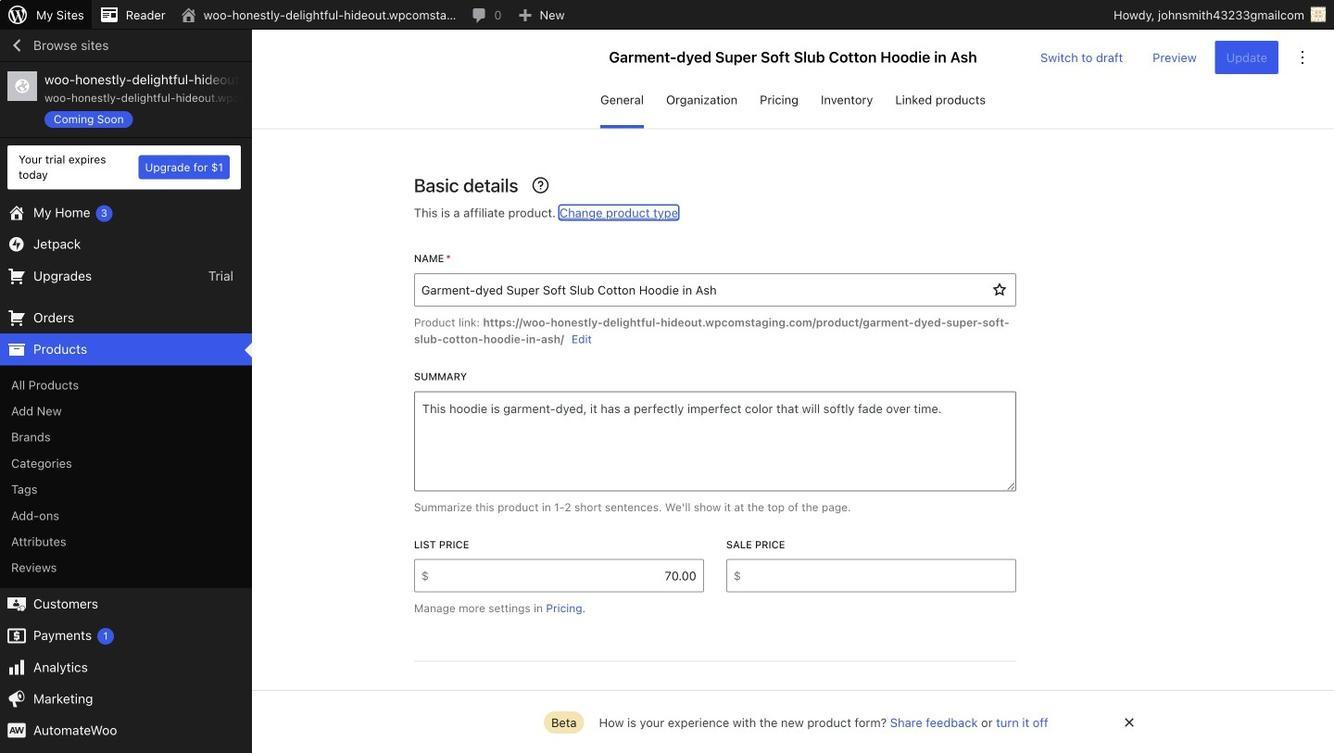 Task type: describe. For each thing, give the bounding box(es) containing it.
block: columns document
[[414, 538, 1016, 617]]

options image
[[1292, 46, 1314, 69]]

block: product details section description document
[[414, 204, 1016, 222]]

toolbar navigation
[[0, 0, 1334, 33]]



Task type: vqa. For each thing, say whether or not it's contained in the screenshot.
Main menu NAVIGATION
yes



Task type: locate. For each thing, give the bounding box(es) containing it.
product editor top bar. region
[[252, 30, 1334, 128]]

tab list
[[252, 85, 1334, 128]]

None field
[[429, 559, 704, 593], [741, 559, 1016, 593], [429, 559, 704, 593], [741, 559, 1016, 593]]

e.g. 12 oz Coffee Mug field
[[414, 273, 983, 307]]

block: product section document
[[414, 174, 1016, 662]]

main menu navigation
[[0, 30, 252, 753]]

view helper text image
[[521, 707, 543, 729]]

None text field
[[414, 391, 1016, 491]]

view helper text image
[[530, 174, 552, 196]]

mark as featured image
[[989, 279, 1011, 301]]

hide this message image
[[1119, 712, 1141, 734]]



